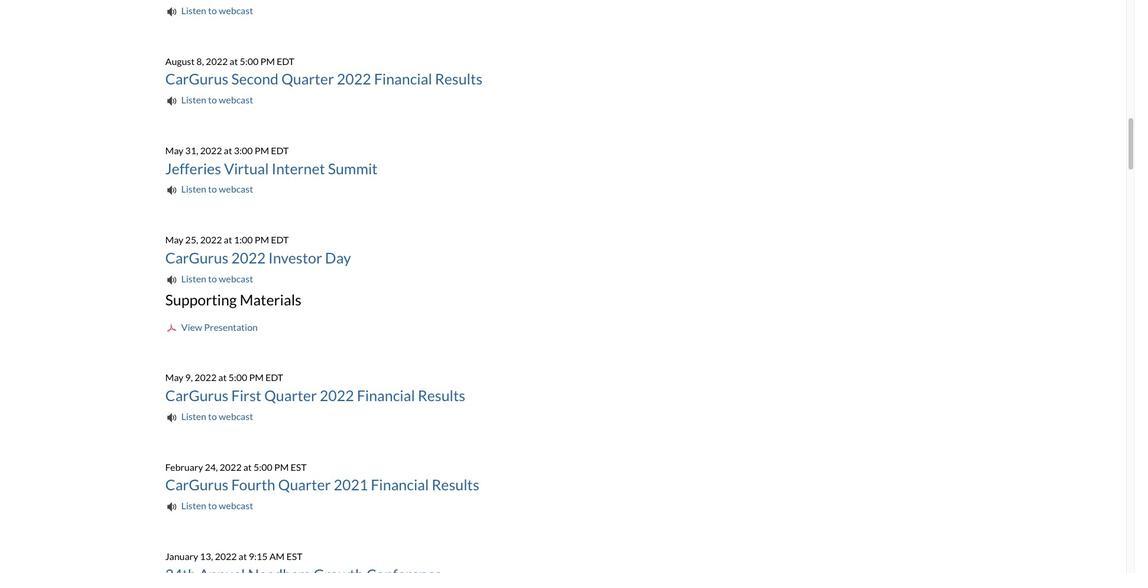Task type: describe. For each thing, give the bounding box(es) containing it.
4 listen from the top
[[181, 273, 206, 284]]

article containing cargurus 2022 investor day
[[165, 233, 961, 335]]

cargurus first quarter 2022 financial results article
[[165, 371, 961, 425]]

2021
[[334, 476, 368, 494]]

cargurus fourth quarter 2021 financial results article
[[165, 460, 961, 514]]

webcast for second
[[219, 94, 253, 105]]

pm for first
[[249, 372, 264, 384]]

webcast inside article
[[219, 273, 253, 284]]

cargurus 2022 investor day link
[[165, 248, 961, 269]]

results for cargurus second quarter 2022 financial results
[[435, 70, 483, 88]]

am
[[270, 551, 285, 563]]

listen for cargurus second quarter 2022 financial results
[[181, 94, 206, 105]]

presentation
[[204, 321, 258, 333]]

view presentation link
[[165, 320, 258, 335]]

listen to webcast for fourth
[[181, 500, 253, 512]]

january 13, 2022 at 9:15 am est
[[165, 551, 303, 563]]

9:15
[[249, 551, 268, 563]]

february 24, 2022 at 5:00 pm est cargurus fourth quarter 2021 financial results
[[165, 462, 480, 494]]

jefferies virtual internet summit article
[[165, 143, 961, 197]]

financial for cargurus second quarter 2022 financial results
[[374, 70, 432, 88]]

at for virtual
[[224, 145, 232, 156]]

may 25, 2022 at 1:00 pm edt cargurus 2022 investor day
[[165, 234, 351, 267]]

25,
[[185, 234, 198, 246]]

edt for virtual
[[271, 145, 289, 156]]

est for january 13, 2022 at 9:15 am est
[[287, 551, 303, 563]]

view presentation
[[181, 321, 258, 333]]

materials
[[240, 291, 302, 308]]

1 listen to webcast from the top
[[181, 5, 253, 16]]

investor
[[269, 249, 322, 267]]

2022 for february 24, 2022 at 5:00 pm est cargurus fourth quarter 2021 financial results
[[220, 462, 242, 473]]

at inside article
[[239, 551, 247, 563]]

may 31, 2022 at 3:00 pm edt jefferies virtual internet summit
[[165, 145, 378, 177]]

listen to webcast inside article
[[181, 273, 253, 284]]

virtual
[[224, 159, 269, 177]]

first
[[231, 387, 261, 405]]

listen to webcast for first
[[181, 411, 253, 422]]

listen to webcast link for fourth
[[165, 499, 253, 514]]

fourth
[[231, 476, 275, 494]]

second
[[231, 70, 279, 88]]

edt for second
[[277, 55, 295, 67]]

jefferies
[[165, 159, 221, 177]]

financial for cargurus first quarter 2022 financial results
[[357, 387, 415, 405]]

pm for second
[[260, 55, 275, 67]]

may for jefferies virtual internet summit
[[165, 145, 184, 156]]

at for first
[[218, 372, 227, 384]]

webcast for first
[[219, 411, 253, 422]]

1 listen from the top
[[181, 5, 206, 16]]

13,
[[200, 551, 213, 563]]

listen for cargurus fourth quarter 2021 financial results
[[181, 500, 206, 512]]

to for fourth
[[208, 500, 217, 512]]



Task type: locate. For each thing, give the bounding box(es) containing it.
2 vertical spatial quarter
[[278, 476, 331, 494]]

4 listen to webcast from the top
[[181, 273, 253, 284]]

pm inside february 24, 2022 at 5:00 pm est cargurus fourth quarter 2021 financial results
[[274, 462, 289, 473]]

at inside august 8, 2022 at 5:00 pm edt cargurus second quarter 2022 financial results
[[230, 55, 238, 67]]

listen inside cargurus second quarter 2022 financial results article
[[181, 94, 206, 105]]

cargurus for cargurus first quarter 2022 financial results
[[165, 387, 229, 405]]

listen to webcast down 24,
[[181, 500, 253, 512]]

cargurus second quarter 2022 financial results article
[[165, 54, 961, 108]]

5:00 up fourth
[[254, 462, 273, 473]]

listen for cargurus first quarter 2022 financial results
[[181, 411, 206, 422]]

cargurus down "25,"
[[165, 249, 229, 267]]

2022 for august 8, 2022 at 5:00 pm edt cargurus second quarter 2022 financial results
[[206, 55, 228, 67]]

6 webcast from the top
[[219, 500, 253, 512]]

quarter
[[281, 70, 334, 88], [264, 387, 317, 405], [278, 476, 331, 494]]

4 webcast from the top
[[219, 273, 253, 284]]

pm up first
[[249, 372, 264, 384]]

5 listen from the top
[[181, 411, 206, 422]]

0 vertical spatial may
[[165, 145, 184, 156]]

5:00 for fourth
[[254, 462, 273, 473]]

listen to webcast link for second
[[165, 92, 253, 108]]

listen to webcast link
[[165, 3, 253, 18], [165, 92, 253, 108], [165, 182, 253, 197], [165, 271, 253, 287], [165, 409, 253, 425], [165, 499, 253, 514]]

listen to webcast link up supporting
[[165, 271, 253, 287]]

2022 for may 25, 2022 at 1:00 pm edt cargurus 2022 investor day
[[200, 234, 222, 246]]

listen up 8,
[[181, 5, 206, 16]]

cargurus
[[165, 70, 229, 88], [165, 249, 229, 267], [165, 387, 229, 405], [165, 476, 229, 494]]

listen to webcast link inside cargurus fourth quarter 2021 financial results article
[[165, 499, 253, 514]]

cargurus fourth quarter 2021 financial results link
[[165, 475, 961, 496]]

1 cargurus from the top
[[165, 70, 229, 88]]

2 webcast from the top
[[219, 94, 253, 105]]

2 vertical spatial may
[[165, 372, 184, 384]]

at right 9,
[[218, 372, 227, 384]]

5:00 inside august 8, 2022 at 5:00 pm edt cargurus second quarter 2022 financial results
[[240, 55, 259, 67]]

0 vertical spatial results
[[435, 70, 483, 88]]

pm for fourth
[[274, 462, 289, 473]]

financial inside may 9, 2022 at 5:00 pm edt cargurus first quarter 2022 financial results
[[357, 387, 415, 405]]

financial inside august 8, 2022 at 5:00 pm edt cargurus second quarter 2022 financial results
[[374, 70, 432, 88]]

cargurus for cargurus 2022 investor day
[[165, 249, 229, 267]]

may for cargurus first quarter 2022 financial results
[[165, 372, 184, 384]]

to for virtual
[[208, 184, 217, 195]]

jefferies virtual internet summit link
[[165, 158, 961, 179]]

2 vertical spatial 5:00
[[254, 462, 273, 473]]

at inside february 24, 2022 at 5:00 pm est cargurus fourth quarter 2021 financial results
[[244, 462, 252, 473]]

5:00 inside february 24, 2022 at 5:00 pm est cargurus fourth quarter 2021 financial results
[[254, 462, 273, 473]]

31,
[[185, 145, 198, 156]]

listen to webcast link down first
[[165, 409, 253, 425]]

listen inside cargurus fourth quarter 2021 financial results article
[[181, 500, 206, 512]]

results for cargurus fourth quarter 2021 financial results
[[432, 476, 480, 494]]

webcast for virtual
[[219, 184, 253, 195]]

at inside may 25, 2022 at 1:00 pm edt cargurus 2022 investor day
[[224, 234, 232, 246]]

9,
[[185, 372, 193, 384]]

pm right 3:00
[[255, 145, 269, 156]]

pm inside august 8, 2022 at 5:00 pm edt cargurus second quarter 2022 financial results
[[260, 55, 275, 67]]

listen to webcast inside cargurus first quarter 2022 financial results article
[[181, 411, 253, 422]]

edt inside the may 31, 2022 at 3:00 pm edt jefferies virtual internet summit
[[271, 145, 289, 156]]

cargurus inside august 8, 2022 at 5:00 pm edt cargurus second quarter 2022 financial results
[[165, 70, 229, 88]]

to inside cargurus second quarter 2022 financial results article
[[208, 94, 217, 105]]

listen inside jefferies virtual internet summit article
[[181, 184, 206, 195]]

edt for first
[[266, 372, 283, 384]]

listen down jefferies
[[181, 184, 206, 195]]

at left 3:00
[[224, 145, 232, 156]]

quarter right second
[[281, 70, 334, 88]]

1:00
[[234, 234, 253, 246]]

may left 9,
[[165, 372, 184, 384]]

to inside cargurus fourth quarter 2021 financial results article
[[208, 500, 217, 512]]

listen to webcast link for first
[[165, 409, 253, 425]]

results inside february 24, 2022 at 5:00 pm est cargurus fourth quarter 2021 financial results
[[432, 476, 480, 494]]

est inside january 13, 2022 at 9:15 am est article
[[287, 551, 303, 563]]

listen to webcast link inside cargurus second quarter 2022 financial results article
[[165, 92, 253, 108]]

financial for cargurus fourth quarter 2021 financial results
[[371, 476, 429, 494]]

may inside may 25, 2022 at 1:00 pm edt cargurus 2022 investor day
[[165, 234, 184, 246]]

1 webcast from the top
[[219, 5, 253, 16]]

2 cargurus from the top
[[165, 249, 229, 267]]

listen to webcast for virtual
[[181, 184, 253, 195]]

financial
[[374, 70, 432, 88], [357, 387, 415, 405], [371, 476, 429, 494]]

2022 inside february 24, 2022 at 5:00 pm est cargurus fourth quarter 2021 financial results
[[220, 462, 242, 473]]

edt inside august 8, 2022 at 5:00 pm edt cargurus second quarter 2022 financial results
[[277, 55, 295, 67]]

quarter for fourth
[[278, 476, 331, 494]]

cargurus down 'february'
[[165, 476, 229, 494]]

may
[[165, 145, 184, 156], [165, 234, 184, 246], [165, 372, 184, 384]]

5 webcast from the top
[[219, 411, 253, 422]]

may left 31, on the top
[[165, 145, 184, 156]]

at inside may 9, 2022 at 5:00 pm edt cargurus first quarter 2022 financial results
[[218, 372, 227, 384]]

2 listen from the top
[[181, 94, 206, 105]]

listen to webcast link inside jefferies virtual internet summit article
[[165, 182, 253, 197]]

4 to from the top
[[208, 273, 217, 284]]

january 13, 2022 at 9:15 am est article
[[165, 550, 961, 574]]

6 listen from the top
[[181, 500, 206, 512]]

2022
[[206, 55, 228, 67], [337, 70, 371, 88], [200, 145, 222, 156], [200, 234, 222, 246], [231, 249, 266, 267], [195, 372, 217, 384], [320, 387, 354, 405], [220, 462, 242, 473], [215, 551, 237, 563]]

day
[[325, 249, 351, 267]]

quarter right first
[[264, 387, 317, 405]]

6 to from the top
[[208, 500, 217, 512]]

listen to webcast inside cargurus second quarter 2022 financial results article
[[181, 94, 253, 105]]

cargurus for cargurus second quarter 2022 financial results
[[165, 70, 229, 88]]

august 8, 2022 at 5:00 pm edt cargurus second quarter 2022 financial results
[[165, 55, 483, 88]]

webcast for fourth
[[219, 500, 253, 512]]

listen to webcast link inside cargurus first quarter 2022 financial results article
[[165, 409, 253, 425]]

listen to webcast link down 24,
[[165, 499, 253, 514]]

internet
[[272, 159, 325, 177]]

6 listen to webcast from the top
[[181, 500, 253, 512]]

quarter inside may 9, 2022 at 5:00 pm edt cargurus first quarter 2022 financial results
[[264, 387, 317, 405]]

listen to webcast
[[181, 5, 253, 16], [181, 94, 253, 105], [181, 184, 253, 195], [181, 273, 253, 284], [181, 411, 253, 422], [181, 500, 253, 512]]

at for fourth
[[244, 462, 252, 473]]

webcast
[[219, 5, 253, 16], [219, 94, 253, 105], [219, 184, 253, 195], [219, 273, 253, 284], [219, 411, 253, 422], [219, 500, 253, 512]]

3 listen to webcast link from the top
[[165, 182, 253, 197]]

results
[[435, 70, 483, 88], [418, 387, 466, 405], [432, 476, 480, 494]]

quarter inside august 8, 2022 at 5:00 pm edt cargurus second quarter 2022 financial results
[[281, 70, 334, 88]]

1 vertical spatial may
[[165, 234, 184, 246]]

results for cargurus first quarter 2022 financial results
[[418, 387, 466, 405]]

2 listen to webcast link from the top
[[165, 92, 253, 108]]

may left "25,"
[[165, 234, 184, 246]]

listen to webcast inside jefferies virtual internet summit article
[[181, 184, 253, 195]]

cargurus first quarter 2022 financial results link
[[165, 386, 961, 406]]

cargurus down 9,
[[165, 387, 229, 405]]

webcast inside cargurus first quarter 2022 financial results article
[[219, 411, 253, 422]]

may 9, 2022 at 5:00 pm edt cargurus first quarter 2022 financial results
[[165, 372, 466, 405]]

listen to webcast up 8,
[[181, 5, 253, 16]]

may inside may 9, 2022 at 5:00 pm edt cargurus first quarter 2022 financial results
[[165, 372, 184, 384]]

may for cargurus 2022 investor day
[[165, 234, 184, 246]]

3 listen from the top
[[181, 184, 206, 195]]

edt
[[277, 55, 295, 67], [271, 145, 289, 156], [271, 234, 289, 246], [266, 372, 283, 384]]

listen down 'february'
[[181, 500, 206, 512]]

3:00
[[234, 145, 253, 156]]

cargurus inside may 25, 2022 at 1:00 pm edt cargurus 2022 investor day
[[165, 249, 229, 267]]

6 listen to webcast link from the top
[[165, 499, 253, 514]]

3 may from the top
[[165, 372, 184, 384]]

1 vertical spatial financial
[[357, 387, 415, 405]]

pm inside may 25, 2022 at 1:00 pm edt cargurus 2022 investor day
[[255, 234, 269, 246]]

8,
[[197, 55, 204, 67]]

1 vertical spatial results
[[418, 387, 466, 405]]

pm up fourth
[[274, 462, 289, 473]]

listen to webcast link up 8,
[[165, 3, 253, 18]]

quarter for first
[[264, 387, 317, 405]]

pm right 1:00
[[255, 234, 269, 246]]

listen to webcast for second
[[181, 94, 253, 105]]

3 listen to webcast from the top
[[181, 184, 253, 195]]

1 may from the top
[[165, 145, 184, 156]]

pm
[[260, 55, 275, 67], [255, 145, 269, 156], [255, 234, 269, 246], [249, 372, 264, 384], [274, 462, 289, 473]]

5:00 inside may 9, 2022 at 5:00 pm edt cargurus first quarter 2022 financial results
[[229, 372, 247, 384]]

cargurus down 8,
[[165, 70, 229, 88]]

to for second
[[208, 94, 217, 105]]

3 cargurus from the top
[[165, 387, 229, 405]]

1 vertical spatial est
[[287, 551, 303, 563]]

cargurus inside february 24, 2022 at 5:00 pm est cargurus fourth quarter 2021 financial results
[[165, 476, 229, 494]]

est
[[291, 462, 307, 473], [287, 551, 303, 563]]

1 vertical spatial quarter
[[264, 387, 317, 405]]

2022 for january 13, 2022 at 9:15 am est
[[215, 551, 237, 563]]

2022 for may 31, 2022 at 3:00 pm edt jefferies virtual internet summit
[[200, 145, 222, 156]]

february
[[165, 462, 203, 473]]

article
[[165, 233, 961, 335]]

cargurus for cargurus fourth quarter 2021 financial results
[[165, 476, 229, 494]]

4 cargurus from the top
[[165, 476, 229, 494]]

5 listen to webcast from the top
[[181, 411, 253, 422]]

listen down 8,
[[181, 94, 206, 105]]

at up fourth
[[244, 462, 252, 473]]

to for first
[[208, 411, 217, 422]]

listen for jefferies virtual internet summit
[[181, 184, 206, 195]]

listen
[[181, 5, 206, 16], [181, 94, 206, 105], [181, 184, 206, 195], [181, 273, 206, 284], [181, 411, 206, 422], [181, 500, 206, 512]]

3 to from the top
[[208, 184, 217, 195]]

cargurus inside may 9, 2022 at 5:00 pm edt cargurus first quarter 2022 financial results
[[165, 387, 229, 405]]

pm for 2022
[[255, 234, 269, 246]]

to inside article
[[208, 273, 217, 284]]

listen to webcast link for virtual
[[165, 182, 253, 197]]

5:00 for second
[[240, 55, 259, 67]]

at
[[230, 55, 238, 67], [224, 145, 232, 156], [224, 234, 232, 246], [218, 372, 227, 384], [244, 462, 252, 473], [239, 551, 247, 563]]

24,
[[205, 462, 218, 473]]

at for second
[[230, 55, 238, 67]]

at left 9:15
[[239, 551, 247, 563]]

quarter left 2021
[[278, 476, 331, 494]]

listen to webcast up supporting
[[181, 273, 253, 284]]

2 vertical spatial results
[[432, 476, 480, 494]]

2022 inside the may 31, 2022 at 3:00 pm edt jefferies virtual internet summit
[[200, 145, 222, 156]]

at inside the may 31, 2022 at 3:00 pm edt jefferies virtual internet summit
[[224, 145, 232, 156]]

0 vertical spatial quarter
[[281, 70, 334, 88]]

quarter for second
[[281, 70, 334, 88]]

webcast inside cargurus second quarter 2022 financial results article
[[219, 94, 253, 105]]

supporting materials
[[165, 291, 302, 308]]

1 listen to webcast link from the top
[[165, 3, 253, 18]]

2 listen to webcast from the top
[[181, 94, 253, 105]]

5 to from the top
[[208, 411, 217, 422]]

supporting
[[165, 291, 237, 308]]

may inside the may 31, 2022 at 3:00 pm edt jefferies virtual internet summit
[[165, 145, 184, 156]]

5:00 up first
[[229, 372, 247, 384]]

listen down 9,
[[181, 411, 206, 422]]

0 vertical spatial est
[[291, 462, 307, 473]]

quarter inside february 24, 2022 at 5:00 pm est cargurus fourth quarter 2021 financial results
[[278, 476, 331, 494]]

results inside may 9, 2022 at 5:00 pm edt cargurus first quarter 2022 financial results
[[418, 387, 466, 405]]

pm for virtual
[[255, 145, 269, 156]]

5:00 up second
[[240, 55, 259, 67]]

4 listen to webcast link from the top
[[165, 271, 253, 287]]

webcast inside jefferies virtual internet summit article
[[219, 184, 253, 195]]

listen to webcast link down jefferies
[[165, 182, 253, 197]]

january
[[165, 551, 198, 563]]

est inside february 24, 2022 at 5:00 pm est cargurus fourth quarter 2021 financial results
[[291, 462, 307, 473]]

1 vertical spatial 5:00
[[229, 372, 247, 384]]

listen to webcast down 8,
[[181, 94, 253, 105]]

5 listen to webcast link from the top
[[165, 409, 253, 425]]

pm inside the may 31, 2022 at 3:00 pm edt jefferies virtual internet summit
[[255, 145, 269, 156]]

edt for 2022
[[271, 234, 289, 246]]

listen to webcast link down 8,
[[165, 92, 253, 108]]

at left 1:00
[[224, 234, 232, 246]]

at up second
[[230, 55, 238, 67]]

at for 2022
[[224, 234, 232, 246]]

cargurus second quarter 2022 financial results link
[[165, 69, 961, 89]]

edt inside may 25, 2022 at 1:00 pm edt cargurus 2022 investor day
[[271, 234, 289, 246]]

5:00
[[240, 55, 259, 67], [229, 372, 247, 384], [254, 462, 273, 473]]

view
[[181, 321, 202, 333]]

edt inside may 9, 2022 at 5:00 pm edt cargurus first quarter 2022 financial results
[[266, 372, 283, 384]]

5:00 for first
[[229, 372, 247, 384]]

summit
[[328, 159, 378, 177]]

3 webcast from the top
[[219, 184, 253, 195]]

0 vertical spatial financial
[[374, 70, 432, 88]]

pm up second
[[260, 55, 275, 67]]

listen inside cargurus first quarter 2022 financial results article
[[181, 411, 206, 422]]

listen to webcast inside cargurus fourth quarter 2021 financial results article
[[181, 500, 253, 512]]

2 vertical spatial financial
[[371, 476, 429, 494]]

to inside cargurus first quarter 2022 financial results article
[[208, 411, 217, 422]]

listen up supporting
[[181, 273, 206, 284]]

webcast inside cargurus fourth quarter 2021 financial results article
[[219, 500, 253, 512]]

listen to webcast down jefferies
[[181, 184, 253, 195]]

est for february 24, 2022 at 5:00 pm est cargurus fourth quarter 2021 financial results
[[291, 462, 307, 473]]

to inside jefferies virtual internet summit article
[[208, 184, 217, 195]]

results inside august 8, 2022 at 5:00 pm edt cargurus second quarter 2022 financial results
[[435, 70, 483, 88]]

august
[[165, 55, 195, 67]]

0 vertical spatial 5:00
[[240, 55, 259, 67]]

to
[[208, 5, 217, 16], [208, 94, 217, 105], [208, 184, 217, 195], [208, 273, 217, 284], [208, 411, 217, 422], [208, 500, 217, 512]]

2 to from the top
[[208, 94, 217, 105]]

1 to from the top
[[208, 5, 217, 16]]

2 may from the top
[[165, 234, 184, 246]]

financial inside february 24, 2022 at 5:00 pm est cargurus fourth quarter 2021 financial results
[[371, 476, 429, 494]]

pm inside may 9, 2022 at 5:00 pm edt cargurus first quarter 2022 financial results
[[249, 372, 264, 384]]

listen to webcast down first
[[181, 411, 253, 422]]

2022 for may 9, 2022 at 5:00 pm edt cargurus first quarter 2022 financial results
[[195, 372, 217, 384]]



Task type: vqa. For each thing, say whether or not it's contained in the screenshot.
leftmost the quarter
no



